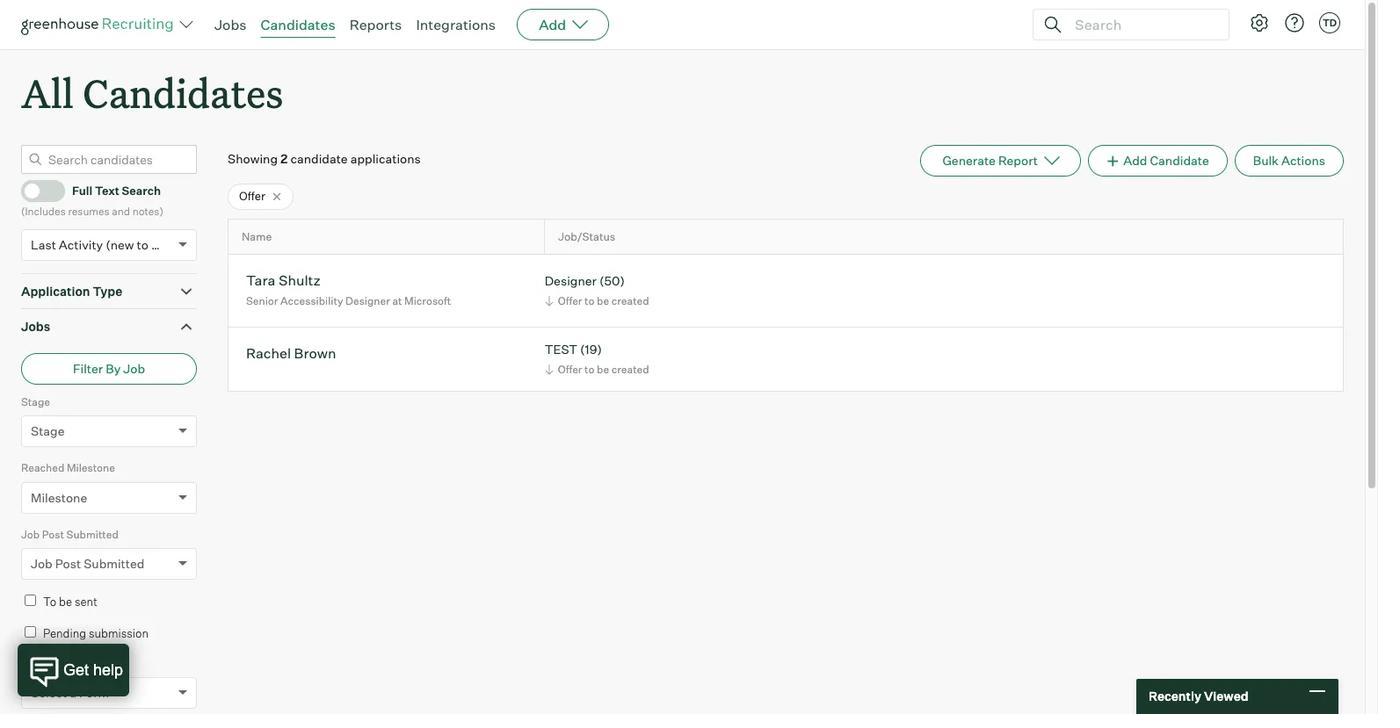 Task type: vqa. For each thing, say whether or not it's contained in the screenshot.
Generate
yes



Task type: describe. For each thing, give the bounding box(es) containing it.
filter
[[73, 361, 103, 376]]

designer inside designer (50) offer to be created
[[545, 274, 597, 289]]

tara shultz link
[[246, 272, 321, 292]]

full text search (includes resumes and notes)
[[21, 184, 163, 218]]

rachel brown link
[[246, 345, 336, 365]]

brown
[[294, 345, 336, 363]]

1 vertical spatial job post submitted
[[31, 557, 145, 572]]

pending
[[43, 627, 86, 641]]

generate report
[[943, 153, 1038, 168]]

integrations link
[[416, 16, 496, 33]]

rachel
[[246, 345, 291, 363]]

search
[[122, 184, 161, 198]]

0 vertical spatial candidates
[[261, 16, 336, 33]]

bulk actions link
[[1235, 145, 1344, 177]]

reports
[[350, 16, 402, 33]]

be for (19)
[[597, 363, 609, 376]]

To be sent checkbox
[[25, 595, 36, 607]]

filter by job
[[73, 361, 145, 376]]

add candidate link
[[1089, 145, 1228, 177]]

notes)
[[132, 205, 163, 218]]

microsoft
[[405, 295, 451, 308]]

1 vertical spatial submitted
[[84, 557, 145, 572]]

at
[[393, 295, 402, 308]]

designer (50) offer to be created
[[545, 274, 650, 308]]

created for (50)
[[612, 295, 650, 308]]

0 vertical spatial form
[[21, 657, 47, 670]]

last activity (new to old)
[[31, 237, 174, 252]]

select
[[31, 686, 67, 701]]

candidate reports are now available! apply filters and select "view in app" element
[[921, 145, 1082, 177]]

(new
[[106, 237, 134, 252]]

job inside button
[[123, 361, 145, 376]]

name
[[242, 230, 272, 244]]

to
[[43, 595, 56, 610]]

bulk
[[1254, 153, 1279, 168]]

offer to be created link for (19)
[[542, 361, 654, 378]]

configure image
[[1250, 12, 1271, 33]]

0 vertical spatial post
[[42, 528, 64, 541]]

last
[[31, 237, 56, 252]]

td button
[[1320, 12, 1341, 33]]

shultz
[[279, 272, 321, 290]]

offer to be created link for (50)
[[542, 293, 654, 309]]

candidates link
[[261, 16, 336, 33]]

activity
[[59, 237, 103, 252]]

0 vertical spatial job post submitted
[[21, 528, 119, 541]]

1 vertical spatial job
[[21, 528, 40, 541]]

2 vertical spatial job
[[31, 557, 53, 572]]

select a form
[[31, 686, 109, 701]]

0 vertical spatial submitted
[[66, 528, 119, 541]]

senior
[[246, 295, 278, 308]]

2 vertical spatial be
[[59, 595, 72, 610]]

generate report button
[[921, 145, 1082, 177]]

(includes
[[21, 205, 66, 218]]

to for activity
[[137, 237, 149, 252]]

reached milestone element
[[21, 460, 197, 526]]

by
[[106, 361, 121, 376]]

offer for test
[[558, 363, 583, 376]]

checkmark image
[[29, 184, 42, 196]]

add candidate
[[1124, 153, 1210, 168]]

Pending submission checkbox
[[25, 627, 36, 638]]

add for add candidate
[[1124, 153, 1148, 168]]

created for (19)
[[612, 363, 650, 376]]

reached milestone
[[21, 462, 115, 475]]

generate
[[943, 153, 996, 168]]

1 horizontal spatial form
[[79, 686, 109, 701]]

offer for designer
[[558, 295, 583, 308]]

Search candidates field
[[21, 145, 197, 174]]

bulk actions
[[1254, 153, 1326, 168]]

Search text field
[[1071, 12, 1213, 37]]

form element
[[21, 655, 197, 715]]

1 vertical spatial milestone
[[31, 490, 87, 505]]

job post submitted element
[[21, 526, 197, 593]]

viewed
[[1205, 690, 1249, 705]]



Task type: locate. For each thing, give the bounding box(es) containing it.
1 vertical spatial offer
[[558, 295, 583, 308]]

(19)
[[580, 342, 602, 357]]

0 vertical spatial be
[[597, 295, 609, 308]]

add
[[539, 16, 566, 33], [1124, 153, 1148, 168]]

resumes
[[68, 205, 110, 218]]

0 vertical spatial milestone
[[67, 462, 115, 475]]

offer
[[239, 189, 266, 203], [558, 295, 583, 308], [558, 363, 583, 376]]

1 created from the top
[[612, 295, 650, 308]]

text
[[95, 184, 119, 198]]

0 vertical spatial created
[[612, 295, 650, 308]]

submission
[[89, 627, 149, 641]]

test (19) offer to be created
[[545, 342, 650, 376]]

reports link
[[350, 16, 402, 33]]

recently
[[1149, 690, 1202, 705]]

offer inside designer (50) offer to be created
[[558, 295, 583, 308]]

recently viewed
[[1149, 690, 1249, 705]]

post
[[42, 528, 64, 541], [55, 557, 81, 572]]

designer left the (50) at the top left of the page
[[545, 274, 597, 289]]

1 horizontal spatial designer
[[545, 274, 597, 289]]

1 vertical spatial post
[[55, 557, 81, 572]]

0 vertical spatial job
[[123, 361, 145, 376]]

2
[[281, 151, 288, 166]]

to for (19)
[[585, 363, 595, 376]]

add inside popup button
[[539, 16, 566, 33]]

candidate
[[291, 151, 348, 166]]

be
[[597, 295, 609, 308], [597, 363, 609, 376], [59, 595, 72, 610]]

post up to be sent
[[55, 557, 81, 572]]

all candidates
[[21, 67, 284, 119]]

created inside designer (50) offer to be created
[[612, 295, 650, 308]]

1 offer to be created link from the top
[[542, 293, 654, 309]]

form right "a" on the left
[[79, 686, 109, 701]]

created down the (50) at the top left of the page
[[612, 295, 650, 308]]

test
[[545, 342, 578, 357]]

full
[[72, 184, 93, 198]]

post down reached
[[42, 528, 64, 541]]

submitted
[[66, 528, 119, 541], [84, 557, 145, 572]]

tara
[[246, 272, 276, 290]]

1 vertical spatial be
[[597, 363, 609, 376]]

1 vertical spatial offer to be created link
[[542, 361, 654, 378]]

add button
[[517, 9, 610, 40]]

jobs left candidates link
[[215, 16, 247, 33]]

2 created from the top
[[612, 363, 650, 376]]

jobs down application
[[21, 319, 50, 334]]

1 vertical spatial add
[[1124, 153, 1148, 168]]

0 vertical spatial to
[[137, 237, 149, 252]]

0 vertical spatial stage
[[21, 395, 50, 409]]

candidate
[[1151, 153, 1210, 168]]

1 horizontal spatial jobs
[[215, 16, 247, 33]]

candidates
[[261, 16, 336, 33], [83, 67, 284, 119]]

0 horizontal spatial form
[[21, 657, 47, 670]]

and
[[112, 205, 130, 218]]

1 vertical spatial stage
[[31, 424, 65, 439]]

0 vertical spatial jobs
[[215, 16, 247, 33]]

type
[[93, 284, 122, 299]]

1 vertical spatial candidates
[[83, 67, 284, 119]]

be right 'to'
[[59, 595, 72, 610]]

to up (19)
[[585, 295, 595, 308]]

0 vertical spatial offer to be created link
[[542, 293, 654, 309]]

to for (50)
[[585, 295, 595, 308]]

filter by job button
[[21, 353, 197, 385]]

0 horizontal spatial designer
[[346, 295, 390, 308]]

0 vertical spatial designer
[[545, 274, 597, 289]]

offer down showing
[[239, 189, 266, 203]]

to
[[137, 237, 149, 252], [585, 295, 595, 308], [585, 363, 595, 376]]

2 offer to be created link from the top
[[542, 361, 654, 378]]

application
[[21, 284, 90, 299]]

form down the pending submission option
[[21, 657, 47, 670]]

to be sent
[[43, 595, 97, 610]]

greenhouse recruiting image
[[21, 14, 179, 35]]

stage
[[21, 395, 50, 409], [31, 424, 65, 439]]

job
[[123, 361, 145, 376], [21, 528, 40, 541], [31, 557, 53, 572]]

offer to be created link
[[542, 293, 654, 309], [542, 361, 654, 378]]

job post submitted up sent at the bottom
[[31, 557, 145, 572]]

reached
[[21, 462, 64, 475]]

designer inside tara shultz senior accessibility designer at microsoft
[[346, 295, 390, 308]]

be down (19)
[[597, 363, 609, 376]]

1 vertical spatial form
[[79, 686, 109, 701]]

sent
[[75, 595, 97, 610]]

pending submission
[[43, 627, 149, 641]]

actions
[[1282, 153, 1326, 168]]

created
[[612, 295, 650, 308], [612, 363, 650, 376]]

1 vertical spatial designer
[[346, 295, 390, 308]]

showing
[[228, 151, 278, 166]]

job post submitted down reached milestone element
[[21, 528, 119, 541]]

created down designer (50) offer to be created
[[612, 363, 650, 376]]

to left old) at left
[[137, 237, 149, 252]]

td
[[1323, 17, 1338, 29]]

rachel brown
[[246, 345, 336, 363]]

tara shultz senior accessibility designer at microsoft
[[246, 272, 451, 308]]

job/status
[[558, 230, 616, 244]]

showing 2 candidate applications
[[228, 151, 421, 166]]

jobs
[[215, 16, 247, 33], [21, 319, 50, 334]]

last activity (new to old) option
[[31, 237, 174, 252]]

designer left 'at'
[[346, 295, 390, 308]]

offer to be created link down (19)
[[542, 361, 654, 378]]

offer down test
[[558, 363, 583, 376]]

0 horizontal spatial add
[[539, 16, 566, 33]]

all
[[21, 67, 74, 119]]

a
[[70, 686, 76, 701]]

1 vertical spatial created
[[612, 363, 650, 376]]

0 horizontal spatial jobs
[[21, 319, 50, 334]]

1 horizontal spatial add
[[1124, 153, 1148, 168]]

be down the (50) at the top left of the page
[[597, 295, 609, 308]]

submitted down reached milestone element
[[66, 528, 119, 541]]

0 vertical spatial offer
[[239, 189, 266, 203]]

application type
[[21, 284, 122, 299]]

candidates down jobs link
[[83, 67, 284, 119]]

0 vertical spatial add
[[539, 16, 566, 33]]

1 vertical spatial jobs
[[21, 319, 50, 334]]

(50)
[[600, 274, 625, 289]]

job post submitted
[[21, 528, 119, 541], [31, 557, 145, 572]]

2 vertical spatial offer
[[558, 363, 583, 376]]

2 vertical spatial to
[[585, 363, 595, 376]]

be inside test (19) offer to be created
[[597, 363, 609, 376]]

milestone
[[67, 462, 115, 475], [31, 490, 87, 505]]

1 vertical spatial to
[[585, 295, 595, 308]]

submitted up sent at the bottom
[[84, 557, 145, 572]]

applications
[[351, 151, 421, 166]]

milestone down stage element
[[67, 462, 115, 475]]

to down (19)
[[585, 363, 595, 376]]

offer up test
[[558, 295, 583, 308]]

be for (50)
[[597, 295, 609, 308]]

report
[[999, 153, 1038, 168]]

created inside test (19) offer to be created
[[612, 363, 650, 376]]

be inside designer (50) offer to be created
[[597, 295, 609, 308]]

to inside designer (50) offer to be created
[[585, 295, 595, 308]]

to inside test (19) offer to be created
[[585, 363, 595, 376]]

old)
[[151, 237, 174, 252]]

designer
[[545, 274, 597, 289], [346, 295, 390, 308]]

stage element
[[21, 394, 197, 460]]

add for add
[[539, 16, 566, 33]]

td button
[[1316, 9, 1344, 37]]

jobs link
[[215, 16, 247, 33]]

milestone down reached milestone
[[31, 490, 87, 505]]

offer to be created link down the (50) at the top left of the page
[[542, 293, 654, 309]]

accessibility
[[281, 295, 343, 308]]

form
[[21, 657, 47, 670], [79, 686, 109, 701]]

integrations
[[416, 16, 496, 33]]

candidates right jobs link
[[261, 16, 336, 33]]

offer inside test (19) offer to be created
[[558, 363, 583, 376]]



